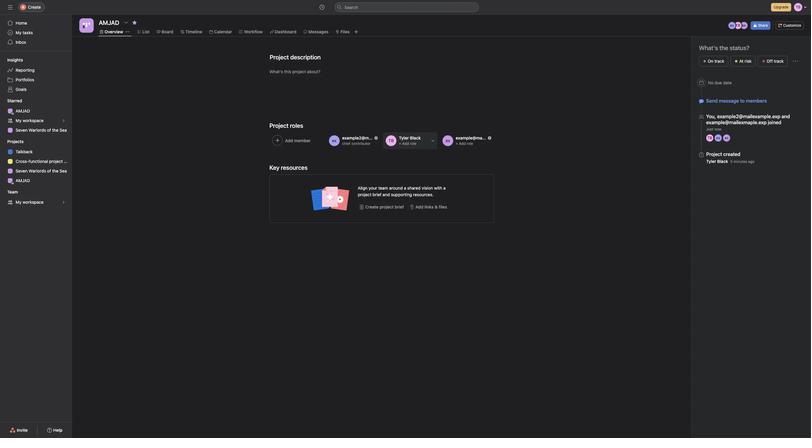Task type: vqa. For each thing, say whether or not it's contained in the screenshot.
bottom Mark complete image
no



Task type: locate. For each thing, give the bounding box(es) containing it.
1 + from the left
[[399, 142, 401, 146]]

workspace inside teams element
[[23, 200, 44, 205]]

add links & files button
[[408, 202, 449, 213]]

global element
[[0, 15, 72, 51]]

the inside starred element
[[52, 128, 58, 133]]

seven inside projects element
[[16, 169, 28, 174]]

1 horizontal spatial track
[[774, 59, 784, 64]]

2 of from the top
[[47, 169, 51, 174]]

2 vertical spatial project
[[380, 205, 394, 210]]

2 sea from the top
[[60, 169, 67, 174]]

2 vertical spatial my
[[16, 200, 22, 205]]

1 vertical spatial create
[[366, 205, 379, 210]]

brief inside button
[[395, 205, 404, 210]]

track for on track
[[715, 59, 725, 64]]

2 my workspace link from the top
[[4, 198, 69, 207]]

track
[[715, 59, 725, 64], [774, 59, 784, 64]]

my workspace link inside starred element
[[4, 116, 69, 126]]

2 amjad link from the top
[[4, 176, 69, 186]]

the up talkback "link"
[[52, 128, 58, 133]]

my workspace inside teams element
[[16, 200, 44, 205]]

1 seven warlords of the sea from the top
[[16, 128, 67, 133]]

track right "on"
[[715, 59, 725, 64]]

1 warlords from the top
[[29, 128, 46, 133]]

the for amjad
[[52, 128, 58, 133]]

0 vertical spatial amjad
[[16, 109, 30, 114]]

board image
[[83, 22, 90, 29]]

1 the from the top
[[52, 128, 58, 133]]

vision
[[422, 186, 433, 191]]

1 vertical spatial seven warlords of the sea link
[[4, 167, 69, 176]]

1 horizontal spatial add
[[416, 205, 424, 210]]

0 horizontal spatial and
[[383, 192, 390, 197]]

amjad inside starred element
[[16, 109, 30, 114]]

seven for amjad
[[16, 128, 28, 133]]

1 horizontal spatial brief
[[395, 205, 404, 210]]

sea down plan
[[60, 169, 67, 174]]

1 horizontal spatial create
[[366, 205, 379, 210]]

0 horizontal spatial create
[[28, 5, 41, 10]]

1 seven warlords of the sea link from the top
[[4, 126, 69, 135]]

0 vertical spatial brief
[[373, 192, 382, 197]]

chief contributor button
[[326, 133, 381, 149]]

2 amjad from the top
[[16, 178, 30, 183]]

1 vertical spatial seven
[[16, 169, 28, 174]]

starred element
[[0, 96, 72, 136]]

what's
[[699, 44, 719, 51]]

my
[[16, 30, 22, 35], [16, 118, 22, 123], [16, 200, 22, 205]]

reporting link
[[4, 66, 69, 75]]

cross-
[[16, 159, 29, 164]]

0 horizontal spatial tb
[[708, 136, 713, 140]]

my workspace down starred
[[16, 118, 44, 123]]

seven warlords of the sea down cross-functional project plan
[[16, 169, 67, 174]]

off track
[[767, 59, 784, 64]]

my down starred
[[16, 118, 22, 123]]

3 my from the top
[[16, 200, 22, 205]]

2 role from the left
[[467, 142, 473, 146]]

workflow link
[[239, 29, 263, 35]]

chief
[[342, 142, 351, 146]]

the down cross-functional project plan
[[52, 169, 58, 174]]

1 vertical spatial project
[[358, 192, 372, 197]]

create inside button
[[366, 205, 379, 210]]

starred button
[[0, 98, 22, 104]]

1 sea from the top
[[60, 128, 67, 133]]

workspace for see details, my workspace icon at the left of page
[[23, 200, 44, 205]]

key resources
[[270, 164, 308, 171]]

1 vertical spatial of
[[47, 169, 51, 174]]

1 horizontal spatial +
[[456, 142, 458, 146]]

1 vertical spatial amjad link
[[4, 176, 69, 186]]

seven warlords of the sea inside projects element
[[16, 169, 67, 174]]

and
[[782, 114, 790, 119], [383, 192, 390, 197]]

on
[[708, 59, 714, 64]]

1 seven from the top
[[16, 128, 28, 133]]

sea down see details, my workspace image
[[60, 128, 67, 133]]

warlords inside starred element
[[29, 128, 46, 133]]

my inside teams element
[[16, 200, 22, 205]]

seven warlords of the sea link down functional
[[4, 167, 69, 176]]

1 my from the top
[[16, 30, 22, 35]]

the
[[52, 128, 58, 133], [52, 169, 58, 174]]

show options image
[[124, 20, 129, 25]]

of up talkback "link"
[[47, 128, 51, 133]]

files
[[439, 205, 447, 210]]

None text field
[[97, 17, 121, 28]]

goals
[[16, 87, 27, 92]]

create down your
[[366, 205, 379, 210]]

my workspace link down starred
[[4, 116, 69, 126]]

0 vertical spatial sea
[[60, 128, 67, 133]]

dashboard
[[275, 29, 297, 34]]

seven warlords of the sea link
[[4, 126, 69, 135], [4, 167, 69, 176]]

project left plan
[[49, 159, 63, 164]]

seven warlords of the sea for amjad
[[16, 128, 67, 133]]

with
[[434, 186, 442, 191]]

to
[[741, 98, 745, 104]]

project down team
[[380, 205, 394, 210]]

seven warlords of the sea link up talkback "link"
[[4, 126, 69, 135]]

ex down now
[[717, 136, 721, 140]]

1 vertical spatial my workspace link
[[4, 198, 69, 207]]

tyler black + add role
[[399, 136, 421, 146]]

+
[[399, 142, 401, 146], [456, 142, 458, 146]]

workspace for see details, my workspace image
[[23, 118, 44, 123]]

amjad link down goals link
[[4, 106, 69, 116]]

my tasks link
[[4, 28, 69, 38]]

amjad link up teams element
[[4, 176, 69, 186]]

amjad down starred
[[16, 109, 30, 114]]

seven up projects
[[16, 128, 28, 133]]

2 horizontal spatial project
[[380, 205, 394, 210]]

0 horizontal spatial role
[[410, 142, 417, 146]]

and inside align your team around a shared vision with a project brief and supporting resources.
[[383, 192, 390, 197]]

brief down your
[[373, 192, 382, 197]]

2 horizontal spatial add
[[459, 142, 466, 146]]

2 seven from the top
[[16, 169, 28, 174]]

my workspace
[[16, 118, 44, 123], [16, 200, 44, 205]]

1 vertical spatial seven warlords of the sea
[[16, 169, 67, 174]]

1 vertical spatial my workspace
[[16, 200, 44, 205]]

my inside starred element
[[16, 118, 22, 123]]

Project description title text field
[[266, 51, 322, 64]]

create inside popup button
[[28, 5, 41, 10]]

2 track from the left
[[774, 59, 784, 64]]

create button
[[18, 2, 45, 12]]

1 my workspace from the top
[[16, 118, 44, 123]]

0 vertical spatial my workspace
[[16, 118, 44, 123]]

my workspace link inside teams element
[[4, 198, 69, 207]]

1 vertical spatial workspace
[[23, 200, 44, 205]]

1 role from the left
[[410, 142, 417, 146]]

create for create project brief
[[366, 205, 379, 210]]

1 vertical spatial tb
[[708, 136, 713, 140]]

warlords for amjad
[[29, 128, 46, 133]]

1 horizontal spatial example@mailexmaple.exp
[[707, 120, 767, 125]]

0 vertical spatial and
[[782, 114, 790, 119]]

projects
[[7, 139, 24, 144]]

0 vertical spatial seven warlords of the sea
[[16, 128, 67, 133]]

tb down just
[[708, 136, 713, 140]]

2 + from the left
[[456, 142, 458, 146]]

seven down cross-
[[16, 169, 28, 174]]

1 vertical spatial the
[[52, 169, 58, 174]]

0 horizontal spatial add
[[402, 142, 409, 146]]

1 vertical spatial brief
[[395, 205, 404, 210]]

track right off
[[774, 59, 784, 64]]

tyler black
[[399, 136, 421, 141]]

2 seven warlords of the sea link from the top
[[4, 167, 69, 176]]

of inside starred element
[[47, 128, 51, 133]]

board link
[[157, 29, 173, 35]]

sea inside projects element
[[60, 169, 67, 174]]

and inside you, example2@mailexample.exp and example@mailexmaple.exp joined just now
[[782, 114, 790, 119]]

sea
[[60, 128, 67, 133], [60, 169, 67, 174]]

my workspace down team
[[16, 200, 44, 205]]

2 warlords from the top
[[29, 169, 46, 174]]

ex
[[730, 23, 734, 28], [743, 23, 746, 28], [717, 136, 721, 140], [725, 136, 729, 140]]

+ inside tyler black + add role
[[399, 142, 401, 146]]

1 track from the left
[[715, 59, 725, 64]]

create project brief button
[[358, 202, 406, 213]]

warlords up talkback "link"
[[29, 128, 46, 133]]

2 workspace from the top
[[23, 200, 44, 205]]

brief down supporting
[[395, 205, 404, 210]]

1 vertical spatial warlords
[[29, 169, 46, 174]]

on track
[[708, 59, 725, 64]]

0 horizontal spatial project
[[49, 159, 63, 164]]

0 horizontal spatial a
[[404, 186, 406, 191]]

just
[[707, 127, 714, 132]]

my down team
[[16, 200, 22, 205]]

no due date
[[708, 80, 732, 85]]

2 my workspace from the top
[[16, 200, 44, 205]]

seven warlords of the sea inside starred element
[[16, 128, 67, 133]]

warlords inside projects element
[[29, 169, 46, 174]]

minutes
[[734, 160, 748, 164]]

1 amjad from the top
[[16, 109, 30, 114]]

2 the from the top
[[52, 169, 58, 174]]

my workspace for my workspace 'link' within starred element
[[16, 118, 44, 123]]

1 amjad link from the top
[[4, 106, 69, 116]]

1 of from the top
[[47, 128, 51, 133]]

1 vertical spatial amjad
[[16, 178, 30, 183]]

Search tasks, projects, and more text field
[[335, 2, 479, 12]]

of down cross-functional project plan
[[47, 169, 51, 174]]

a right the with
[[444, 186, 446, 191]]

example@mailexmaple.exp up + add role
[[456, 136, 510, 141]]

insights
[[7, 57, 23, 63]]

functional
[[29, 159, 48, 164]]

0 vertical spatial workspace
[[23, 118, 44, 123]]

warlords down cross-functional project plan link
[[29, 169, 46, 174]]

0 vertical spatial of
[[47, 128, 51, 133]]

1 horizontal spatial a
[[444, 186, 446, 191]]

0 horizontal spatial example@mailexmaple.exp
[[456, 136, 510, 141]]

add tab image
[[354, 29, 359, 34]]

0 vertical spatial warlords
[[29, 128, 46, 133]]

1 vertical spatial and
[[383, 192, 390, 197]]

1 horizontal spatial role
[[467, 142, 473, 146]]

tb left share button in the right of the page
[[736, 23, 741, 28]]

0 vertical spatial the
[[52, 128, 58, 133]]

+ add role
[[456, 142, 473, 146]]

tb
[[736, 23, 741, 28], [708, 136, 713, 140]]

0 vertical spatial seven warlords of the sea link
[[4, 126, 69, 135]]

workspace inside starred element
[[23, 118, 44, 123]]

1 workspace from the top
[[23, 118, 44, 123]]

1 horizontal spatial project
[[358, 192, 372, 197]]

insights element
[[0, 55, 72, 96]]

1 horizontal spatial and
[[782, 114, 790, 119]]

now
[[715, 127, 722, 132]]

seven inside starred element
[[16, 128, 28, 133]]

1 horizontal spatial tb
[[736, 23, 741, 28]]

0 vertical spatial my
[[16, 30, 22, 35]]

sea inside starred element
[[60, 128, 67, 133]]

0 vertical spatial seven
[[16, 128, 28, 133]]

see details, my workspace image
[[62, 201, 66, 204]]

0 vertical spatial amjad link
[[4, 106, 69, 116]]

workspace
[[23, 118, 44, 123], [23, 200, 44, 205]]

0 horizontal spatial brief
[[373, 192, 382, 197]]

of for talkback
[[47, 169, 51, 174]]

of inside projects element
[[47, 169, 51, 174]]

0 vertical spatial my workspace link
[[4, 116, 69, 126]]

plan
[[64, 159, 72, 164]]

ex up project created
[[725, 136, 729, 140]]

example@mailexmaple.exp down example2@mailexample.exp
[[707, 120, 767, 125]]

0 horizontal spatial track
[[715, 59, 725, 64]]

1 vertical spatial my
[[16, 118, 22, 123]]

seven warlords of the sea up talkback "link"
[[16, 128, 67, 133]]

links
[[425, 205, 434, 210]]

help
[[53, 428, 62, 433]]

create
[[28, 5, 41, 10], [366, 205, 379, 210]]

black
[[718, 159, 729, 164]]

2 my from the top
[[16, 118, 22, 123]]

amjad link
[[4, 106, 69, 116], [4, 176, 69, 186]]

shared
[[408, 186, 421, 191]]

my workspace inside starred element
[[16, 118, 44, 123]]

create up home link
[[28, 5, 41, 10]]

0 vertical spatial create
[[28, 5, 41, 10]]

share button
[[751, 21, 771, 30]]

my inside 'global' element
[[16, 30, 22, 35]]

0 vertical spatial project
[[49, 159, 63, 164]]

amjad up team
[[16, 178, 30, 183]]

my left tasks
[[16, 30, 22, 35]]

the inside projects element
[[52, 169, 58, 174]]

my workspace link down team
[[4, 198, 69, 207]]

0 vertical spatial example@mailexmaple.exp
[[707, 120, 767, 125]]

add
[[402, 142, 409, 146], [459, 142, 466, 146], [416, 205, 424, 210]]

a up supporting
[[404, 186, 406, 191]]

2 seven warlords of the sea from the top
[[16, 169, 67, 174]]

brief
[[373, 192, 382, 197], [395, 205, 404, 210]]

1 my workspace link from the top
[[4, 116, 69, 126]]

2 a from the left
[[444, 186, 446, 191]]

seven warlords of the sea link inside starred element
[[4, 126, 69, 135]]

project down align at the left top
[[358, 192, 372, 197]]

on track button
[[699, 56, 729, 67]]

1 vertical spatial sea
[[60, 169, 67, 174]]

project roles
[[270, 122, 303, 129]]

0 vertical spatial tb
[[736, 23, 741, 28]]

warlords for talkback
[[29, 169, 46, 174]]

risk
[[745, 59, 752, 64]]

hide sidebar image
[[8, 5, 13, 10]]

0 horizontal spatial +
[[399, 142, 401, 146]]



Task type: describe. For each thing, give the bounding box(es) containing it.
amjad inside projects element
[[16, 178, 30, 183]]

talkback link
[[4, 147, 69, 157]]

at risk
[[740, 59, 752, 64]]

calendar link
[[209, 29, 232, 35]]

create for create
[[28, 5, 41, 10]]

due
[[715, 80, 722, 85]]

you, example2@mailexample.exp and example@mailexmaple.exp joined just now
[[707, 114, 790, 132]]

remove from starred image
[[132, 20, 137, 25]]

sea for talkback
[[60, 169, 67, 174]]

my workspace for my workspace 'link' inside the teams element
[[16, 200, 44, 205]]

timeline link
[[181, 29, 202, 35]]

tasks
[[23, 30, 33, 35]]

dashboard link
[[270, 29, 297, 35]]

no
[[708, 80, 714, 85]]

seven for talkback
[[16, 169, 28, 174]]

tab actions image
[[126, 30, 129, 34]]

board
[[162, 29, 173, 34]]

resources.
[[413, 192, 434, 197]]

project inside align your team around a shared vision with a project brief and supporting resources.
[[358, 192, 372, 197]]

list
[[142, 29, 150, 34]]

more actions image
[[794, 59, 798, 64]]

upgrade button
[[772, 3, 792, 11]]

share
[[759, 23, 768, 28]]

home link
[[4, 18, 69, 28]]

&
[[435, 205, 438, 210]]

workflow
[[244, 29, 263, 34]]

tyler black link
[[707, 159, 729, 164]]

your
[[369, 186, 377, 191]]

team
[[7, 190, 18, 195]]

you, example2@mailexample.exp and example@mailexmaple.exp joined button
[[707, 114, 804, 126]]

reporting
[[16, 68, 35, 73]]

add inside tyler black + add role
[[402, 142, 409, 146]]

my workspace link for see details, my workspace image
[[4, 116, 69, 126]]

send
[[707, 98, 718, 104]]

project created
[[707, 152, 741, 157]]

seven warlords of the sea for talkback
[[16, 169, 67, 174]]

1 a from the left
[[404, 186, 406, 191]]

no due date button
[[695, 78, 735, 88]]

role inside tyler black + add role
[[410, 142, 417, 146]]

ex up the status?
[[730, 23, 734, 28]]

date
[[724, 80, 732, 85]]

project created tyler black 5 minutes ago
[[707, 152, 755, 164]]

timeline
[[185, 29, 202, 34]]

chief contributor
[[342, 142, 371, 146]]

calendar
[[214, 29, 232, 34]]

amjad link inside starred element
[[4, 106, 69, 116]]

messages link
[[304, 29, 329, 35]]

projects element
[[0, 136, 72, 187]]

the status?
[[720, 44, 750, 51]]

align
[[358, 186, 368, 191]]

messages
[[309, 29, 329, 34]]

insights button
[[0, 57, 23, 63]]

portfolios
[[16, 77, 34, 82]]

see details, my workspace image
[[62, 119, 66, 123]]

1 vertical spatial example@mailexmaple.exp
[[456, 136, 510, 141]]

invite
[[17, 428, 28, 433]]

team button
[[0, 189, 18, 195]]

my workspace link for see details, my workspace icon at the left of page
[[4, 198, 69, 207]]

seven warlords of the sea link for talkback
[[4, 167, 69, 176]]

create project brief
[[366, 205, 404, 210]]

add links & files
[[416, 205, 447, 210]]

files link
[[336, 29, 350, 35]]

what's the status?
[[699, 44, 750, 51]]

team
[[379, 186, 388, 191]]

add member button
[[270, 133, 324, 149]]

overview link
[[100, 29, 123, 35]]

add member
[[285, 138, 311, 143]]

projects button
[[0, 139, 24, 145]]

around
[[389, 186, 403, 191]]

ago
[[749, 160, 755, 164]]

off
[[767, 59, 773, 64]]

you,
[[707, 114, 716, 119]]

history image
[[320, 5, 325, 10]]

sea for amjad
[[60, 128, 67, 133]]

brief inside align your team around a shared vision with a project brief and supporting resources.
[[373, 192, 382, 197]]

of for amjad
[[47, 128, 51, 133]]

ex left share button in the right of the page
[[743, 23, 746, 28]]

invite button
[[6, 426, 32, 436]]

seven warlords of the sea link for amjad
[[4, 126, 69, 135]]

teams element
[[0, 187, 72, 209]]

talkback
[[16, 149, 33, 155]]

5
[[731, 160, 733, 164]]

the for talkback
[[52, 169, 58, 174]]

inbox
[[16, 40, 26, 45]]

cross-functional project plan link
[[4, 157, 72, 167]]

off track button
[[758, 56, 788, 67]]

at risk button
[[731, 56, 756, 67]]

send message to members
[[707, 98, 767, 104]]

example2@mailexample.exp
[[718, 114, 781, 119]]

cross-functional project plan
[[16, 159, 72, 164]]

at
[[740, 59, 744, 64]]

add inside dropdown button
[[416, 205, 424, 210]]

customize button
[[776, 21, 804, 30]]

message
[[719, 98, 739, 104]]

my for see details, my workspace icon at the left of page
[[16, 200, 22, 205]]

files
[[341, 29, 350, 34]]

joined
[[768, 120, 782, 125]]

inbox link
[[4, 38, 69, 47]]

home
[[16, 20, 27, 26]]

track for off track
[[774, 59, 784, 64]]

project inside button
[[380, 205, 394, 210]]

list link
[[138, 29, 150, 35]]

members
[[746, 98, 767, 104]]

my for see details, my workspace image
[[16, 118, 22, 123]]

my tasks
[[16, 30, 33, 35]]

example@mailexmaple.exp inside you, example2@mailexample.exp and example@mailexmaple.exp joined just now
[[707, 120, 767, 125]]



